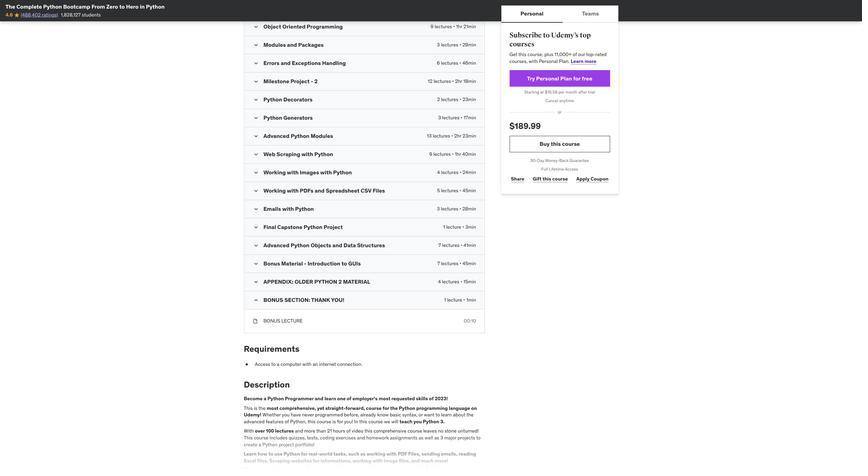 Task type: locate. For each thing, give the bounding box(es) containing it.
course inside most comprehensive, yet straight-forward, course for the python programming language on udemy!
[[366, 406, 382, 412]]

0 vertical spatial or
[[558, 110, 562, 115]]

• for errors and exceptions handling
[[460, 60, 462, 66]]

guarantee
[[570, 158, 590, 163]]

1 vertical spatial lecture
[[448, 297, 463, 304]]

bonus left lecture
[[264, 318, 281, 325]]

12
[[428, 78, 433, 84]]

0 vertical spatial learn
[[571, 58, 584, 64]]

• for appendix: older python 2 material
[[461, 279, 463, 285]]

1 horizontal spatial learn
[[441, 412, 452, 419]]

courses
[[510, 40, 535, 48]]

1 vertical spatial most
[[267, 406, 279, 412]]

access down 'back'
[[566, 167, 579, 172]]

1 vertical spatial 1hr
[[455, 151, 462, 157]]

working with images with python
[[264, 169, 352, 176]]

is down programmed
[[333, 419, 336, 425]]

to right want
[[436, 412, 440, 419]]

course inside the $189.99 buy this course
[[563, 141, 580, 148]]

with inside get this course, plus 11,000+ of our top-rated courses, with personal plan.
[[529, 58, 538, 64]]

2 down 12 lectures • 2hr 18min
[[438, 97, 440, 103]]

1 vertical spatial scraping
[[270, 458, 290, 465]]

0 vertical spatial advanced
[[264, 133, 290, 140]]

1 horizontal spatial -
[[311, 78, 313, 85]]

xsmall image up 'description'
[[244, 362, 250, 368]]

1 vertical spatial 7
[[438, 261, 440, 267]]

2 small image from the top
[[253, 133, 260, 140]]

2hr for advanced python modules
[[455, 133, 462, 139]]

well
[[425, 435, 434, 442]]

1min
[[467, 297, 477, 304]]

is up udemy!
[[254, 406, 258, 412]]

personal up subscribe
[[521, 10, 544, 17]]

• left 18min
[[453, 78, 454, 84]]

0 vertical spatial personal
[[521, 10, 544, 17]]

8 small image from the top
[[253, 206, 260, 213]]

for down real-
[[313, 458, 320, 465]]

bonus material - introduction to guis
[[264, 260, 361, 267]]

1 horizontal spatial project
[[324, 224, 343, 231]]

small image for python generators
[[253, 115, 260, 122]]

1 vertical spatial bonus
[[264, 318, 281, 325]]

complete
[[16, 3, 42, 10]]

1 horizontal spatial learn
[[571, 58, 584, 64]]

• left 46min
[[460, 60, 462, 66]]

comprehensive,
[[280, 406, 316, 412]]

0 horizontal spatial more
[[304, 429, 316, 435]]

• for final capstone python project
[[463, 224, 465, 231]]

small image for working with pdfs and spreadsheet csv files
[[253, 188, 260, 195]]

python inside most comprehensive, yet straight-forward, course for the python programming language on udemy!
[[399, 406, 416, 412]]

4 small image from the top
[[253, 97, 260, 103]]

1 horizontal spatial access
[[566, 167, 579, 172]]

lectures for bonus material - introduction to guis
[[442, 261, 459, 267]]

• up the 3 lectures • 17min
[[460, 97, 462, 103]]

0 vertical spatial 1hr
[[457, 23, 463, 30]]

with down course,
[[529, 58, 538, 64]]

5 small image from the top
[[253, 243, 260, 249]]

lecture for final capstone python project
[[447, 224, 462, 231]]

- for project
[[311, 78, 313, 85]]

modules down object
[[264, 41, 286, 48]]

- right "material"
[[304, 260, 307, 267]]

files, down pdf
[[399, 458, 410, 465]]

lectures down 9 lectures • 1hr 40min at the top
[[442, 170, 459, 176]]

learn inside learn how to use python for real-world tasks, such as working with pdf files, sending emails, reading excel files, scraping websites for informations, working with image files, and much more!
[[244, 452, 257, 458]]

learn for learn more
[[571, 58, 584, 64]]

learn inside whether you have never programmed before, already know basic syntax, or want to learn about the advanced features of python, this course is for you! in this course we will
[[441, 412, 452, 419]]

1 vertical spatial 1
[[445, 297, 446, 304]]

1hr for web scraping with python
[[455, 151, 462, 157]]

• left 21min
[[454, 23, 455, 30]]

1 vertical spatial personal
[[539, 58, 558, 64]]

1 horizontal spatial files,
[[399, 458, 410, 465]]

no
[[438, 429, 444, 435]]

1 vertical spatial you
[[414, 419, 422, 425]]

lectures for advanced python objects and data structures
[[443, 243, 460, 249]]

0 vertical spatial a
[[277, 362, 280, 368]]

0 vertical spatial 23min
[[463, 97, 477, 103]]

1 vertical spatial 23min
[[463, 133, 477, 139]]

2 23min from the top
[[463, 133, 477, 139]]

you for teach
[[414, 419, 422, 425]]

1 bonus from the top
[[264, 297, 283, 304]]

2 vertical spatial 2
[[339, 279, 342, 286]]

7 small image from the top
[[253, 279, 260, 286]]

working up image
[[367, 452, 386, 458]]

0 horizontal spatial project
[[291, 78, 310, 85]]

scraping inside learn how to use python for real-world tasks, such as working with pdf files, sending emails, reading excel files, scraping websites for informations, working with image files, and much more!
[[270, 458, 290, 465]]

4 up 5
[[438, 170, 440, 176]]

lectures down 13 lectures • 2hr 23min
[[434, 151, 451, 157]]

1 vertical spatial access
[[255, 362, 270, 368]]

1 45min from the top
[[463, 188, 477, 194]]

• for milestone project - 2
[[453, 78, 454, 84]]

modules and packages
[[264, 41, 324, 48]]

3 lectures • 17min
[[439, 115, 477, 121]]

1hr left 40min
[[455, 151, 462, 157]]

0 horizontal spatial -
[[304, 260, 307, 267]]

0 horizontal spatial a
[[259, 442, 261, 448]]

small image
[[253, 42, 260, 49], [253, 60, 260, 67], [253, 78, 260, 85], [253, 97, 260, 103], [253, 115, 260, 122], [253, 170, 260, 176], [253, 188, 260, 195], [253, 206, 260, 213]]

course down lifetime
[[553, 176, 568, 182]]

1 vertical spatial -
[[304, 260, 307, 267]]

3 small image from the top
[[253, 151, 260, 158]]

the down the on
[[467, 412, 474, 419]]

1 vertical spatial project
[[324, 224, 343, 231]]

0 horizontal spatial files,
[[257, 458, 269, 465]]

python
[[43, 3, 62, 10], [146, 3, 165, 10], [264, 96, 282, 103], [264, 114, 282, 121], [291, 133, 310, 140], [315, 151, 333, 158], [333, 169, 352, 176], [295, 206, 314, 213], [304, 224, 323, 231], [291, 242, 310, 249], [268, 396, 284, 402], [399, 406, 416, 412], [423, 419, 440, 425], [263, 442, 278, 448], [284, 452, 300, 458]]

0 vertical spatial you
[[282, 412, 290, 419]]

3 small image from the top
[[253, 78, 260, 85]]

a right become
[[264, 396, 267, 402]]

1 vertical spatial working
[[264, 187, 286, 194]]

plan
[[561, 75, 573, 82]]

errors and exceptions handling
[[264, 60, 346, 67]]

with
[[529, 58, 538, 64], [302, 151, 313, 158], [287, 169, 299, 176], [321, 169, 332, 176], [287, 187, 299, 194], [282, 206, 294, 213], [303, 362, 312, 368], [387, 452, 397, 458], [373, 458, 383, 465]]

0 horizontal spatial most
[[267, 406, 279, 412]]

you
[[282, 412, 290, 419], [414, 419, 422, 425]]

or
[[558, 110, 562, 115], [419, 412, 423, 419]]

the inside whether you have never programmed before, already know basic syntax, or want to learn about the advanced features of python, this course is for you! in this course we will
[[467, 412, 474, 419]]

tab list
[[502, 6, 619, 23]]

1 small image from the top
[[253, 42, 260, 49]]

to right projects
[[477, 435, 481, 442]]

1 vertical spatial this
[[244, 435, 253, 442]]

learn for learn how to use python for real-world tasks, such as working with pdf files, sending emails, reading excel files, scraping websites for informations, working with image files, and much more!
[[244, 452, 257, 458]]

material
[[282, 260, 303, 267]]

0 vertical spatial project
[[291, 78, 310, 85]]

1 this from the top
[[244, 406, 253, 412]]

this up "courses,"
[[519, 51, 527, 58]]

7 up the 7 lectures • 45min on the bottom right of the page
[[439, 243, 441, 249]]

leaves
[[424, 429, 437, 435]]

spreadsheet
[[326, 187, 360, 194]]

learn
[[571, 58, 584, 64], [244, 452, 257, 458]]

lectures up 13 lectures • 2hr 23min
[[443, 115, 460, 121]]

7 small image from the top
[[253, 188, 260, 195]]

1 advanced from the top
[[264, 133, 290, 140]]

to inside learn how to use python for real-world tasks, such as working with pdf files, sending emails, reading excel files, scraping websites for informations, working with image files, and much more!
[[269, 452, 274, 458]]

0 horizontal spatial you
[[282, 412, 290, 419]]

lectures right 5
[[442, 188, 459, 194]]

• for advanced python objects and data structures
[[461, 243, 463, 249]]

1 down the 4 lectures • 15min
[[445, 297, 446, 304]]

• for advanced python modules
[[452, 133, 454, 139]]

of up exercises
[[347, 429, 351, 435]]

00:10
[[464, 318, 477, 325]]

- for material
[[304, 260, 307, 267]]

use
[[275, 452, 283, 458]]

this
[[244, 406, 253, 412], [244, 435, 253, 442]]

0 horizontal spatial xsmall image
[[244, 362, 250, 368]]

• for bonus material - introduction to guis
[[460, 261, 462, 267]]

9 lectures • 1hr 21min
[[431, 23, 477, 30]]

lectures for python decorators
[[441, 97, 459, 103]]

6 small image from the top
[[253, 261, 260, 268]]

- down 'exceptions'
[[311, 78, 313, 85]]

python down 'description'
[[268, 396, 284, 402]]

2 advanced from the top
[[264, 242, 290, 249]]

8 small image from the top
[[253, 297, 260, 304]]

• left 24min
[[460, 170, 462, 176]]

1 horizontal spatial the
[[391, 406, 398, 412]]

this right video
[[365, 429, 373, 435]]

modules up web scraping with python
[[311, 133, 333, 140]]

0 horizontal spatial as
[[361, 452, 366, 458]]

already
[[361, 412, 376, 419]]

course up 'back'
[[563, 141, 580, 148]]

you inside whether you have never programmed before, already know basic syntax, or want to learn about the advanced features of python, this course is for you! in this course we will
[[282, 412, 290, 419]]

0 horizontal spatial learn
[[325, 396, 336, 402]]

python right in
[[146, 3, 165, 10]]

learn up '3.'
[[441, 412, 452, 419]]

for left free
[[574, 75, 581, 82]]

this
[[519, 51, 527, 58], [551, 141, 561, 148], [543, 176, 552, 182], [308, 419, 316, 425], [360, 419, 368, 425], [365, 429, 373, 435]]

29min
[[463, 42, 477, 48]]

older
[[295, 279, 313, 286]]

for up know at the bottom
[[383, 406, 390, 412]]

2 for appendix: older python 2 material
[[339, 279, 342, 286]]

• left the '28min'
[[460, 206, 462, 212]]

0 vertical spatial access
[[566, 167, 579, 172]]

1hr
[[457, 23, 463, 30], [455, 151, 462, 157]]

0 horizontal spatial is
[[254, 406, 258, 412]]

and right pdfs at left top
[[315, 187, 325, 194]]

programmer
[[285, 396, 314, 402]]

as left "well"
[[419, 435, 424, 442]]

1 vertical spatial 2
[[438, 97, 440, 103]]

learn up excel
[[244, 452, 257, 458]]

final capstone python project
[[264, 224, 343, 231]]

1hr for object oriented programming
[[457, 23, 463, 30]]

1 files, from the left
[[257, 458, 269, 465]]

0 vertical spatial working
[[264, 169, 286, 176]]

xsmall image
[[253, 318, 258, 325], [244, 362, 250, 368]]

23min up 40min
[[463, 133, 477, 139]]

this right in
[[360, 419, 368, 425]]

small image for emails with python
[[253, 206, 260, 213]]

to inside subscribe to udemy's top courses
[[544, 31, 550, 40]]

one
[[337, 396, 346, 402]]

comprehensive
[[374, 429, 407, 435]]

5 small image from the top
[[253, 115, 260, 122]]

0 vertical spatial bonus
[[264, 297, 283, 304]]

advanced for advanced python objects and data structures
[[264, 242, 290, 249]]

learn up straight-
[[325, 396, 336, 402]]

1 down 3 lectures • 28min
[[444, 224, 446, 231]]

7 up the 4 lectures • 15min
[[438, 261, 440, 267]]

0 vertical spatial 9
[[431, 23, 434, 30]]

0 vertical spatial modules
[[264, 41, 286, 48]]

0 vertical spatial most
[[379, 396, 391, 402]]

0 vertical spatial 1
[[444, 224, 446, 231]]

2 small image from the top
[[253, 60, 260, 67]]

1 horizontal spatial most
[[379, 396, 391, 402]]

3 down 5
[[437, 206, 440, 212]]

1 vertical spatial 45min
[[463, 261, 477, 267]]

subscribe
[[510, 31, 542, 40]]

lectures for python generators
[[443, 115, 460, 121]]

this inside and more than 21 hours of video this comprehensive course leaves no stone unturned! this course includes quizzes, tests, coding exercises and homework assignments as well as 3 major projects to create a python project portfolio!
[[365, 429, 373, 435]]

lectures left 41min
[[443, 243, 460, 249]]

guis
[[349, 260, 361, 267]]

0 vertical spatial 4
[[438, 170, 440, 176]]

syntax,
[[403, 412, 418, 419]]

this inside the $189.99 buy this course
[[551, 141, 561, 148]]

3 for python generators
[[439, 115, 441, 121]]

this right gift
[[543, 176, 552, 182]]

1 horizontal spatial a
[[264, 396, 267, 402]]

1 vertical spatial 4
[[438, 279, 441, 285]]

of right one
[[347, 396, 352, 402]]

lectures for milestone project - 2
[[434, 78, 451, 84]]

gift this course link
[[532, 172, 570, 186]]

• left 40min
[[452, 151, 454, 157]]

python up images
[[315, 151, 333, 158]]

12 lectures • 2hr 18min
[[428, 78, 477, 84]]

lecture left 3min
[[447, 224, 462, 231]]

0 vertical spatial more
[[585, 58, 597, 64]]

1 working from the top
[[264, 169, 286, 176]]

2
[[315, 78, 318, 85], [438, 97, 440, 103], [339, 279, 342, 286]]

python up objects
[[304, 224, 323, 231]]

1 lecture • 1min
[[445, 297, 477, 304]]

• for web scraping with python
[[452, 151, 454, 157]]

for inside whether you have never programmed before, already know basic syntax, or want to learn about the advanced features of python, this course is for you! in this course we will
[[337, 419, 343, 425]]

lectures up includes
[[275, 429, 294, 435]]

with left images
[[287, 169, 299, 176]]

you down syntax,
[[414, 419, 422, 425]]

45min up 15min
[[463, 261, 477, 267]]

course,
[[528, 51, 544, 58]]

2hr left 18min
[[455, 78, 463, 84]]

advanced
[[264, 133, 290, 140], [264, 242, 290, 249]]

python up syntax,
[[399, 406, 416, 412]]

• left 1min
[[464, 297, 466, 304]]

1 vertical spatial advanced
[[264, 242, 290, 249]]

2 bonus from the top
[[264, 318, 281, 325]]

3 for modules and packages
[[437, 42, 440, 48]]

1 vertical spatial is
[[333, 419, 336, 425]]

2hr down the 3 lectures • 17min
[[455, 133, 462, 139]]

0 vertical spatial is
[[254, 406, 258, 412]]

with right emails
[[282, 206, 294, 213]]

basic
[[390, 412, 402, 419]]

4 small image from the top
[[253, 224, 260, 231]]

sending
[[422, 452, 440, 458]]

0 vertical spatial xsmall image
[[253, 318, 258, 325]]

scraping right web
[[277, 151, 301, 158]]

0 vertical spatial 2
[[315, 78, 318, 85]]

this down never
[[308, 419, 316, 425]]

rated
[[596, 51, 607, 58]]

small image for advanced python modules
[[253, 133, 260, 140]]

most inside most comprehensive, yet straight-forward, course for the python programming language on udemy!
[[267, 406, 279, 412]]

1 vertical spatial more
[[304, 429, 316, 435]]

lectures for object oriented programming
[[435, 23, 452, 30]]

files, down how in the left of the page
[[257, 458, 269, 465]]

0 vertical spatial 7
[[439, 243, 441, 249]]

bonus down appendix:
[[264, 297, 283, 304]]

the up "basic"
[[391, 406, 398, 412]]

most comprehensive, yet straight-forward, course for the python programming language on udemy!
[[244, 406, 477, 419]]

learn down our
[[571, 58, 584, 64]]

1 vertical spatial 9
[[430, 151, 433, 157]]

1 small image from the top
[[253, 23, 260, 30]]

0 horizontal spatial access
[[255, 362, 270, 368]]

2 working from the top
[[264, 187, 286, 194]]

exceptions
[[292, 60, 321, 67]]

more inside and more than 21 hours of video this comprehensive course leaves no stone unturned! this course includes quizzes, tests, coding exercises and homework assignments as well as 3 major projects to create a python project portfolio!
[[304, 429, 316, 435]]

milestone project - 2
[[264, 78, 318, 85]]

personal button
[[502, 6, 563, 22]]

bonus for bonus lecture
[[264, 318, 281, 325]]

2 vertical spatial a
[[259, 442, 261, 448]]

object oriented programming
[[264, 23, 343, 30]]

lectures for working with pdfs and spreadsheet csv files
[[442, 188, 459, 194]]

small image for advanced python objects and data structures
[[253, 243, 260, 249]]

0 horizontal spatial 2
[[315, 78, 318, 85]]

appendix:
[[264, 279, 294, 286]]

course
[[563, 141, 580, 148], [553, 176, 568, 182], [366, 406, 382, 412], [317, 419, 332, 425], [369, 419, 383, 425], [408, 429, 423, 435], [254, 435, 269, 442]]

3 down no
[[441, 435, 444, 442]]

working for working with pdfs and spreadsheet csv files
[[264, 187, 286, 194]]

project up decorators
[[291, 78, 310, 85]]

teach you python 3.
[[400, 419, 445, 425]]

1 vertical spatial learn
[[244, 452, 257, 458]]

lectures down 5 lectures • 45min
[[441, 206, 459, 212]]

to left use
[[269, 452, 274, 458]]

24min
[[463, 170, 477, 176]]

9 for object oriented programming
[[431, 23, 434, 30]]

1 horizontal spatial modules
[[311, 133, 333, 140]]

2 this from the top
[[244, 435, 253, 442]]

1 horizontal spatial you
[[414, 419, 422, 425]]

1 vertical spatial 2hr
[[455, 133, 462, 139]]

lecture left 1min
[[448, 297, 463, 304]]

from
[[92, 3, 105, 10]]

share button
[[510, 172, 526, 186]]

learn more link
[[571, 58, 597, 64]]

• for working with pdfs and spreadsheet csv files
[[460, 188, 462, 194]]

bonus
[[264, 297, 283, 304], [264, 318, 281, 325]]

coupon
[[591, 176, 609, 182]]

6 small image from the top
[[253, 170, 260, 176]]

know
[[378, 412, 389, 419]]

lecture for bonus section: thank you!
[[448, 297, 463, 304]]

0 vertical spatial this
[[244, 406, 253, 412]]

• down 4 lectures • 24min
[[460, 188, 462, 194]]

of left python,
[[285, 419, 289, 425]]

•
[[454, 23, 455, 30], [460, 42, 462, 48], [460, 60, 462, 66], [453, 78, 454, 84], [460, 97, 462, 103], [461, 115, 463, 121], [452, 133, 454, 139], [452, 151, 454, 157], [460, 170, 462, 176], [460, 188, 462, 194], [460, 206, 462, 212], [463, 224, 465, 231], [461, 243, 463, 249], [460, 261, 462, 267], [461, 279, 463, 285], [464, 297, 466, 304]]

0 horizontal spatial or
[[419, 412, 423, 419]]

coding
[[320, 435, 335, 442]]

41min
[[464, 243, 477, 249]]

small image
[[253, 23, 260, 30], [253, 133, 260, 140], [253, 151, 260, 158], [253, 224, 260, 231], [253, 243, 260, 249], [253, 261, 260, 268], [253, 279, 260, 286], [253, 297, 260, 304]]

1 horizontal spatial more
[[585, 58, 597, 64]]

python inside learn how to use python for real-world tasks, such as working with pdf files, sending emails, reading excel files, scraping websites for informations, working with image files, and much more!
[[284, 452, 300, 458]]

lectures up the 4 lectures • 15min
[[442, 261, 459, 267]]

2 45min from the top
[[463, 261, 477, 267]]

small image for bonus material - introduction to guis
[[253, 261, 260, 268]]

straight-
[[326, 406, 346, 412]]

0 vertical spatial -
[[311, 78, 313, 85]]

1 horizontal spatial 2
[[339, 279, 342, 286]]

0 vertical spatial 2hr
[[455, 78, 463, 84]]

teach
[[400, 419, 413, 425]]

small image for working with images with python
[[253, 170, 260, 176]]

0 horizontal spatial modules
[[264, 41, 286, 48]]

tab list containing personal
[[502, 6, 619, 23]]

2 horizontal spatial the
[[467, 412, 474, 419]]

23min down 18min
[[463, 97, 477, 103]]

lectures right 13
[[433, 133, 451, 139]]

yet
[[317, 406, 325, 412]]

2 horizontal spatial a
[[277, 362, 280, 368]]

• for python generators
[[461, 115, 463, 121]]

45min for working with pdfs and spreadsheet csv files
[[463, 188, 477, 194]]

in
[[140, 3, 145, 10]]

advanced python objects and data structures
[[264, 242, 385, 249]]

to inside whether you have never programmed before, already know basic syntax, or want to learn about the advanced features of python, this course is for you! in this course we will
[[436, 412, 440, 419]]

connection.
[[337, 362, 363, 368]]

1 horizontal spatial or
[[558, 110, 562, 115]]

$189.99 buy this course
[[510, 121, 580, 148]]

0 vertical spatial 45min
[[463, 188, 477, 194]]

trial
[[589, 90, 596, 95]]

portfolio!
[[295, 442, 315, 448]]

1 vertical spatial or
[[419, 412, 423, 419]]

python,
[[290, 419, 307, 425]]

how
[[258, 452, 268, 458]]

to left udemy's
[[544, 31, 550, 40]]

3 up 6
[[437, 42, 440, 48]]

to
[[119, 3, 125, 10], [544, 31, 550, 40], [342, 260, 347, 267], [272, 362, 276, 368], [436, 412, 440, 419], [477, 435, 481, 442], [269, 452, 274, 458]]

1 23min from the top
[[463, 97, 477, 103]]

0 vertical spatial lecture
[[447, 224, 462, 231]]

lectures down 9 lectures • 1hr 21min
[[441, 42, 459, 48]]

1 vertical spatial learn
[[441, 412, 452, 419]]

excel
[[244, 458, 256, 465]]

0 horizontal spatial learn
[[244, 452, 257, 458]]

starting
[[525, 90, 540, 95]]

python inside and more than 21 hours of video this comprehensive course leaves no stone unturned! this course includes quizzes, tests, coding exercises and homework assignments as well as 3 major projects to create a python project portfolio!
[[263, 442, 278, 448]]

4 for material
[[438, 279, 441, 285]]

python
[[315, 279, 338, 286]]

1
[[444, 224, 446, 231], [445, 297, 446, 304]]

top-
[[587, 51, 596, 58]]



Task type: describe. For each thing, give the bounding box(es) containing it.
of right skills
[[429, 396, 434, 402]]

course down teach you python 3.
[[408, 429, 423, 435]]

46min
[[463, 60, 477, 66]]

small image for web scraping with python
[[253, 151, 260, 158]]

cancel
[[546, 98, 559, 103]]

is inside whether you have never programmed before, already know basic syntax, or want to learn about the advanced features of python, this course is for you! in this course we will
[[333, 419, 336, 425]]

with over 100 lectures
[[244, 429, 294, 435]]

more for learn
[[585, 58, 597, 64]]

pdf
[[398, 452, 408, 458]]

1 vertical spatial modules
[[311, 133, 333, 140]]

much
[[421, 458, 434, 465]]

will
[[392, 419, 399, 425]]

1 vertical spatial working
[[353, 458, 372, 465]]

you for whether
[[282, 412, 290, 419]]

$16.58
[[545, 90, 558, 95]]

2 files, from the left
[[399, 458, 410, 465]]

2 for milestone project - 2
[[315, 78, 318, 85]]

hours
[[333, 429, 346, 435]]

45min for bonus material - introduction to guis
[[463, 261, 477, 267]]

python down python decorators
[[264, 114, 282, 121]]

lectures for web scraping with python
[[434, 151, 451, 157]]

get
[[510, 51, 518, 58]]

personal inside button
[[521, 10, 544, 17]]

with right images
[[321, 169, 332, 176]]

2 horizontal spatial as
[[435, 435, 440, 442]]

this inside get this course, plus 11,000+ of our top-rated courses, with personal plan.
[[519, 51, 527, 58]]

and left data
[[333, 242, 343, 249]]

to right zero
[[119, 3, 125, 10]]

to left guis
[[342, 260, 347, 267]]

bonus section: thank you!
[[264, 297, 345, 304]]

13 lectures • 2hr 23min
[[427, 133, 477, 139]]

language
[[449, 406, 471, 412]]

1 vertical spatial a
[[264, 396, 267, 402]]

internet
[[319, 362, 336, 368]]

30-
[[531, 158, 538, 163]]

this inside 'link'
[[543, 176, 552, 182]]

websites
[[291, 458, 312, 465]]

lectures for advanced python modules
[[433, 133, 451, 139]]

1 for final capstone python project
[[444, 224, 446, 231]]

python decorators
[[264, 96, 313, 103]]

personal inside get this course, plus 11,000+ of our top-rated courses, with personal plan.
[[539, 58, 558, 64]]

as inside learn how to use python for real-world tasks, such as working with pdf files, sending emails, reading excel files, scraping websites for informations, working with image files, and much more!
[[361, 452, 366, 458]]

and down oriented
[[287, 41, 297, 48]]

projects
[[458, 435, 476, 442]]

working for working with images with python
[[264, 169, 286, 176]]

this inside and more than 21 hours of video this comprehensive course leaves no stone unturned! this course includes quizzes, tests, coding exercises and homework assignments as well as 3 major projects to create a python project portfolio!
[[244, 435, 253, 442]]

whether
[[263, 412, 281, 419]]

python generators
[[264, 114, 313, 121]]

have
[[291, 412, 301, 419]]

lectures for errors and exceptions handling
[[441, 60, 459, 66]]

2 vertical spatial personal
[[537, 75, 560, 82]]

lifetime
[[549, 167, 565, 172]]

advanced
[[244, 419, 265, 425]]

generators
[[284, 114, 313, 121]]

with up image
[[387, 452, 397, 458]]

lecture
[[282, 318, 303, 325]]

money-
[[546, 158, 560, 163]]

programming
[[417, 406, 448, 412]]

than
[[317, 429, 326, 435]]

thank
[[311, 297, 330, 304]]

18min
[[464, 78, 477, 84]]

advanced for advanced python modules
[[264, 133, 290, 140]]

7 for advanced python objects and data structures
[[439, 243, 441, 249]]

become
[[244, 396, 263, 402]]

objects
[[311, 242, 332, 249]]

try personal plan for free link
[[510, 70, 611, 87]]

python up spreadsheet
[[333, 169, 352, 176]]

or inside whether you have never programmed before, already know basic syntax, or want to learn about the advanced features of python, this course is for you! in this course we will
[[419, 412, 423, 419]]

small image for object oriented programming
[[253, 23, 260, 30]]

course inside 'link'
[[553, 176, 568, 182]]

1 horizontal spatial xsmall image
[[253, 318, 258, 325]]

includes
[[270, 435, 288, 442]]

28min
[[463, 206, 477, 212]]

• for working with images with python
[[460, 170, 462, 176]]

11,000+
[[555, 51, 572, 58]]

plan.
[[559, 58, 570, 64]]

and inside learn how to use python for real-world tasks, such as working with pdf files, sending emails, reading excel files, scraping websites for informations, working with image files, and much more!
[[412, 458, 420, 465]]

before,
[[344, 412, 360, 419]]

for inside most comprehensive, yet straight-forward, course for the python programming language on udemy!
[[383, 406, 390, 412]]

over
[[255, 429, 265, 435]]

course down programmed
[[317, 419, 332, 425]]

to down "requirements"
[[272, 362, 276, 368]]

python up ratings)
[[43, 3, 62, 10]]

computer
[[281, 362, 301, 368]]

1 for bonus section: thank you!
[[445, 297, 446, 304]]

3 lectures • 28min
[[437, 206, 477, 212]]

python down milestone
[[264, 96, 282, 103]]

in
[[355, 419, 359, 425]]

small image for appendix: older python 2 material
[[253, 279, 260, 286]]

40min
[[463, 151, 477, 157]]

python down want
[[423, 419, 440, 425]]

files
[[373, 187, 385, 194]]

with left an
[[303, 362, 312, 368]]

web
[[264, 151, 276, 158]]

bonus for bonus section: thank you!
[[264, 297, 283, 304]]

access inside 30-day money-back guarantee full lifetime access
[[566, 167, 579, 172]]

bonus
[[264, 260, 280, 267]]

of inside get this course, plus 11,000+ of our top-rated courses, with personal plan.
[[573, 51, 577, 58]]

with left pdfs at left top
[[287, 187, 299, 194]]

tasks,
[[334, 452, 348, 458]]

small image for modules and packages
[[253, 42, 260, 49]]

9 for web scraping with python
[[430, 151, 433, 157]]

0 vertical spatial working
[[367, 452, 386, 458]]

small image for milestone project - 2
[[253, 78, 260, 85]]

advanced python modules
[[264, 133, 333, 140]]

• for bonus section: thank you!
[[464, 297, 466, 304]]

teams button
[[563, 6, 619, 22]]

python down final capstone python project
[[291, 242, 310, 249]]

project
[[279, 442, 294, 448]]

3 inside and more than 21 hours of video this comprehensive course leaves no stone unturned! this course includes quizzes, tests, coding exercises and homework assignments as well as 3 major projects to create a python project portfolio!
[[441, 435, 444, 442]]

try
[[528, 75, 535, 82]]

reading
[[459, 452, 477, 458]]

7 for bonus material - introduction to guis
[[438, 261, 440, 267]]

small image for bonus section: thank you!
[[253, 297, 260, 304]]

requested
[[392, 396, 415, 402]]

lectures for working with images with python
[[442, 170, 459, 176]]

13
[[427, 133, 432, 139]]

4 for python
[[438, 170, 440, 176]]

description
[[244, 380, 290, 391]]

csv
[[361, 187, 372, 194]]

bootcamp
[[63, 3, 90, 10]]

course down know at the bottom
[[369, 419, 383, 425]]

and down video
[[357, 435, 365, 442]]

gift this course
[[533, 176, 568, 182]]

lectures for modules and packages
[[441, 42, 459, 48]]

7 lectures • 45min
[[438, 261, 477, 267]]

handling
[[322, 60, 346, 67]]

for inside the "try personal plan for free" link
[[574, 75, 581, 82]]

learn more
[[571, 58, 597, 64]]

• for object oriented programming
[[454, 23, 455, 30]]

of inside and more than 21 hours of video this comprehensive course leaves no stone unturned! this course includes quizzes, tests, coding exercises and homework assignments as well as 3 major projects to create a python project portfolio!
[[347, 429, 351, 435]]

with up the working with images with python
[[302, 151, 313, 158]]

python up final capstone python project
[[295, 206, 314, 213]]

• for modules and packages
[[460, 42, 462, 48]]

and up yet
[[315, 396, 324, 402]]

• for python decorators
[[460, 97, 462, 103]]

python up web scraping with python
[[291, 133, 310, 140]]

major
[[445, 435, 457, 442]]

small image for final capstone python project
[[253, 224, 260, 231]]

anytime
[[560, 98, 574, 103]]

apply coupon
[[577, 176, 609, 182]]

of inside whether you have never programmed before, already know basic syntax, or want to learn about the advanced features of python, this course is for you! in this course we will
[[285, 419, 289, 425]]

capstone
[[278, 224, 303, 231]]

employer's
[[353, 396, 378, 402]]

programmed
[[315, 412, 343, 419]]

0 vertical spatial scraping
[[277, 151, 301, 158]]

udemy's
[[552, 31, 579, 40]]

and right errors
[[281, 60, 291, 67]]

the inside most comprehensive, yet straight-forward, course for the python programming language on udemy!
[[391, 406, 398, 412]]

oriented
[[283, 23, 306, 30]]

with left image
[[373, 458, 383, 465]]

gift
[[533, 176, 542, 182]]

0 vertical spatial learn
[[325, 396, 336, 402]]

• for emails with python
[[460, 206, 462, 212]]

6
[[437, 60, 440, 66]]

for up websites
[[301, 452, 308, 458]]

object
[[264, 23, 281, 30]]

1 vertical spatial xsmall image
[[244, 362, 250, 368]]

0 horizontal spatial the
[[259, 406, 266, 412]]

appendix: older python 2 material
[[264, 279, 371, 286]]

and up quizzes,
[[295, 429, 303, 435]]

become a python programmer and learn one of employer's most requested skills of 2023!
[[244, 396, 448, 402]]

we
[[384, 419, 391, 425]]

plus
[[545, 51, 554, 58]]

2hr for milestone project - 2
[[455, 78, 463, 84]]

at
[[541, 90, 544, 95]]

small image for python decorators
[[253, 97, 260, 103]]

100
[[266, 429, 274, 435]]

a inside and more than 21 hours of video this comprehensive course leaves no stone unturned! this course includes quizzes, tests, coding exercises and homework assignments as well as 3 major projects to create a python project portfolio!
[[259, 442, 261, 448]]

4.6
[[6, 12, 13, 18]]

more for and
[[304, 429, 316, 435]]

you!
[[344, 419, 353, 425]]

lectures for emails with python
[[441, 206, 459, 212]]

small image for errors and exceptions handling
[[253, 60, 260, 67]]

course down over
[[254, 435, 269, 442]]

3 for emails with python
[[437, 206, 440, 212]]

free
[[582, 75, 593, 82]]

1 horizontal spatial as
[[419, 435, 424, 442]]

2 horizontal spatial 2
[[438, 97, 440, 103]]

lectures for appendix: older python 2 material
[[442, 279, 460, 285]]

forward,
[[346, 406, 365, 412]]

to inside and more than 21 hours of video this comprehensive course leaves no stone unturned! this course includes quizzes, tests, coding exercises and homework assignments as well as 3 major projects to create a python project portfolio!
[[477, 435, 481, 442]]

real-
[[309, 452, 320, 458]]

per
[[559, 90, 565, 95]]



Task type: vqa. For each thing, say whether or not it's contained in the screenshot.
reminders
no



